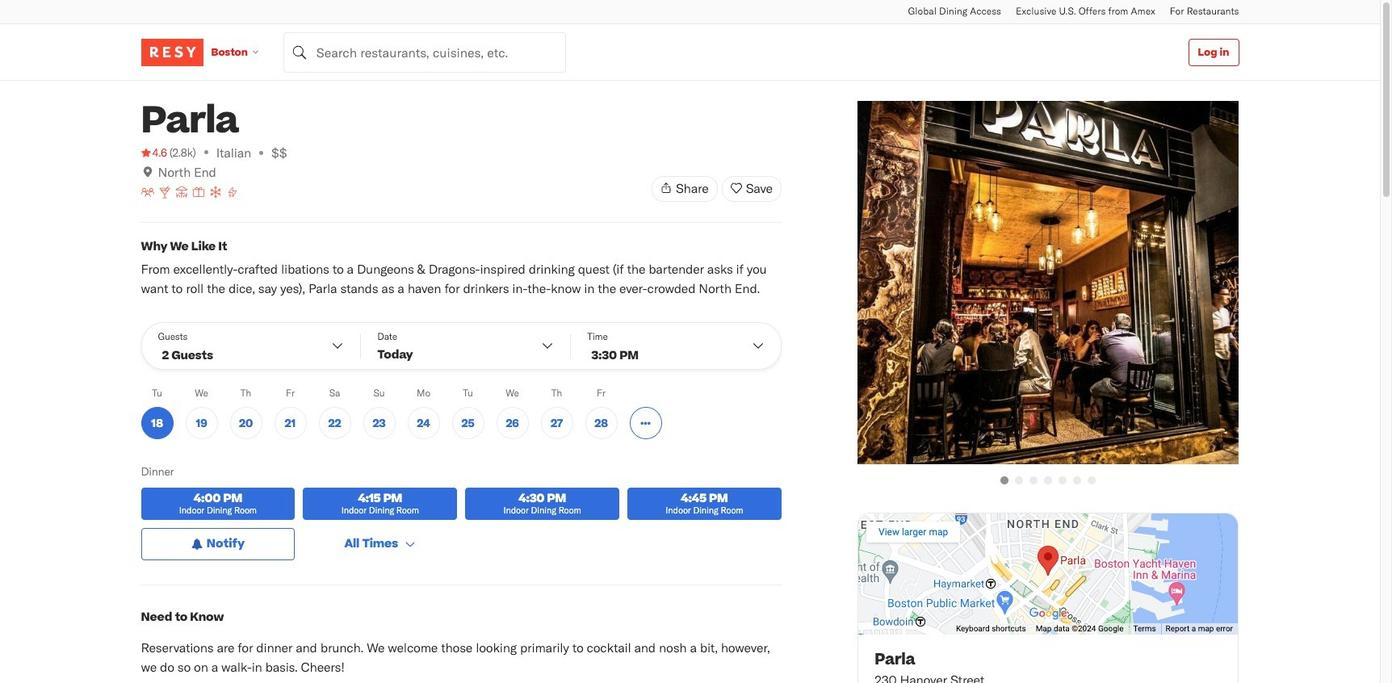 Task type: locate. For each thing, give the bounding box(es) containing it.
4.6 out of 5 stars image
[[141, 145, 167, 161]]

Search restaurants, cuisines, etc. text field
[[283, 32, 566, 72]]

None field
[[283, 32, 566, 72]]



Task type: vqa. For each thing, say whether or not it's contained in the screenshot.
4.6 out of 5 stars image
yes



